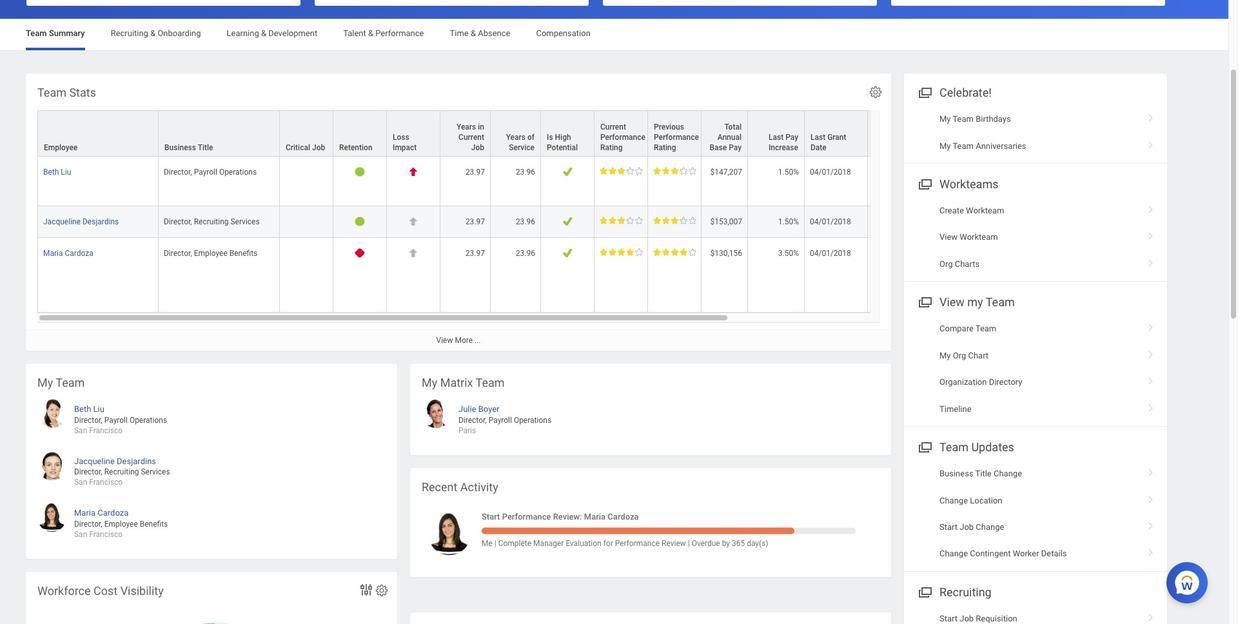 Task type: locate. For each thing, give the bounding box(es) containing it.
boyer
[[478, 404, 500, 414]]

chevron right image for start job change
[[1143, 518, 1160, 531]]

3 the worker has been assessed as having high potential. image from the top
[[563, 249, 572, 258]]

business for business title change
[[940, 469, 974, 479]]

last grant date column header
[[805, 110, 868, 157]]

chevron right image inside my team anniversaries link
[[1143, 136, 1160, 149]]

chevron right image inside start job requisition link
[[1143, 609, 1160, 622]]

chevron right image inside business title change link
[[1143, 464, 1160, 477]]

critical
[[286, 143, 310, 152]]

start down change location
[[940, 522, 958, 532]]

1 vertical spatial services
[[141, 468, 170, 477]]

rating inside current performance rating
[[600, 143, 623, 152]]

jacqueline desjardins link for my team element
[[74, 454, 156, 466]]

chevron right image inside create workteam link
[[1143, 201, 1160, 214]]

operations
[[219, 168, 257, 177], [130, 416, 167, 425], [514, 416, 552, 425]]

is high potential button
[[541, 111, 594, 156]]

0 horizontal spatial maria
[[43, 249, 63, 258]]

1 vertical spatial title
[[976, 469, 992, 479]]

francisco inside director, recruiting services san francisco
[[89, 478, 123, 487]]

2 menu group image from the top
[[916, 293, 933, 310]]

0 vertical spatial jacqueline
[[43, 218, 81, 227]]

4 & from the left
[[471, 28, 476, 38]]

3 23.96 from the top
[[516, 249, 535, 258]]

current inside years in current job
[[459, 133, 484, 142]]

liu
[[61, 168, 71, 177], [93, 404, 104, 414]]

pay down annual
[[729, 143, 742, 152]]

workforce mix element
[[410, 613, 891, 624]]

23.97 for director, employee benefits
[[466, 249, 485, 258]]

1 horizontal spatial current
[[600, 123, 626, 132]]

title for business title
[[198, 143, 213, 152]]

loss
[[393, 133, 409, 142]]

liu down employee column header
[[61, 168, 71, 177]]

san up "director, employee benefits san francisco" in the bottom left of the page
[[74, 478, 87, 487]]

list
[[904, 106, 1167, 159], [904, 197, 1167, 278], [904, 316, 1167, 422], [37, 393, 386, 549], [904, 461, 1167, 567]]

1 chevron right image from the top
[[1143, 110, 1160, 123]]

recent activity
[[422, 481, 498, 494]]

1 row from the top
[[37, 110, 1040, 157]]

view left my
[[940, 296, 965, 309]]

chevron right image for my team anniversaries
[[1143, 136, 1160, 149]]

0 vertical spatial francisco
[[89, 426, 123, 435]]

0 horizontal spatial last
[[769, 133, 784, 142]]

jacqueline inside list item
[[74, 456, 115, 466]]

title inside business title popup button
[[198, 143, 213, 152]]

menu group image
[[916, 175, 933, 192], [916, 293, 933, 310], [916, 583, 933, 600]]

4 chevron right image from the top
[[1143, 320, 1160, 332]]

meets expectations - performance in line with a solid team contributor. image up exceeds expectations - performance is excellent and generally surpassed expectations and required little to no supervision. image
[[600, 217, 643, 225]]

san inside director, recruiting services san francisco
[[74, 478, 87, 487]]

julie boyer link
[[459, 402, 500, 414]]

jacqueline desjardins inside list item
[[74, 456, 156, 466]]

view
[[940, 232, 958, 242], [940, 296, 965, 309], [436, 336, 453, 345]]

rating down previous
[[654, 143, 676, 152]]

start left requisition
[[940, 614, 958, 624]]

2 04/01/2018 from the top
[[810, 218, 851, 227]]

services inside team stats element
[[231, 218, 260, 227]]

0 vertical spatial jacqueline desjardins
[[43, 218, 119, 227]]

requisition
[[976, 614, 1018, 624]]

view more ...
[[436, 336, 481, 345]]

list for team updates
[[904, 461, 1167, 567]]

team stats element
[[26, 74, 1040, 351]]

services for director, recruiting services
[[231, 218, 260, 227]]

employee down director, recruiting services san francisco
[[104, 520, 138, 529]]

0 vertical spatial 1.50%
[[778, 168, 799, 177]]

payroll inside director, payroll operations san francisco
[[104, 416, 128, 425]]

payroll down "business title"
[[194, 168, 217, 177]]

2 vertical spatial the worker has been assessed as having high potential. image
[[563, 249, 572, 258]]

operations inside director, payroll operations paris
[[514, 416, 552, 425]]

san for maria cardoza
[[74, 530, 87, 539]]

1 vertical spatial employee
[[194, 249, 228, 258]]

1 vertical spatial current
[[459, 133, 484, 142]]

director, for director, payroll operations
[[164, 168, 192, 177]]

0 vertical spatial liu
[[61, 168, 71, 177]]

1 vertical spatial maria cardoza
[[74, 509, 129, 518]]

this worker has low retention risk. image down "retention"
[[355, 167, 365, 177]]

director, inside director, payroll operations paris
[[459, 416, 487, 425]]

current performance rating button
[[595, 111, 648, 156]]

0 vertical spatial desjardins
[[83, 218, 119, 227]]

benefits inside row
[[229, 249, 258, 258]]

director, inside director, recruiting services san francisco
[[74, 468, 102, 477]]

grant
[[828, 133, 847, 142]]

workteam for create workteam
[[966, 206, 1005, 215]]

2 meets expectations - performance in line with a solid team contributor. image from the top
[[600, 217, 643, 225]]

& right time
[[471, 28, 476, 38]]

chevron right image
[[1143, 110, 1160, 123], [1143, 136, 1160, 149], [1143, 201, 1160, 214], [1143, 320, 1160, 332], [1143, 373, 1160, 386], [1143, 400, 1160, 413], [1143, 464, 1160, 477], [1143, 491, 1160, 504], [1143, 518, 1160, 531], [1143, 609, 1160, 622]]

0 horizontal spatial rating
[[600, 143, 623, 152]]

performance up complete
[[502, 512, 551, 522]]

operations inside director, payroll operations san francisco
[[130, 416, 167, 425]]

& right talent
[[368, 28, 374, 38]]

francisco inside director, payroll operations san francisco
[[89, 426, 123, 435]]

chevron right image for org charts
[[1143, 255, 1160, 268]]

1 & from the left
[[150, 28, 156, 38]]

1 horizontal spatial liu
[[93, 404, 104, 414]]

beth liu
[[43, 168, 71, 177], [74, 404, 104, 414]]

san down my team on the left of the page
[[74, 426, 87, 435]]

1 vertical spatial years
[[506, 133, 526, 142]]

this worker has low retention risk. image
[[355, 167, 365, 177], [355, 217, 365, 227]]

0 vertical spatial beth liu
[[43, 168, 71, 177]]

1 horizontal spatial business
[[940, 469, 974, 479]]

1 vertical spatial menu group image
[[916, 293, 933, 310]]

0 horizontal spatial beth liu link
[[43, 165, 71, 177]]

maria cardoza
[[43, 249, 93, 258], [74, 509, 129, 518]]

years left in
[[457, 123, 476, 132]]

0 vertical spatial workteam
[[966, 206, 1005, 215]]

director, up paris
[[459, 416, 487, 425]]

2 last from the left
[[811, 133, 826, 142]]

2 row from the top
[[37, 157, 1040, 207]]

the worker has been assessed as having high potential. image for $153,007
[[563, 217, 572, 227]]

& right learning
[[261, 28, 266, 38]]

0 vertical spatial menu group image
[[916, 175, 933, 192]]

2 menu group image from the top
[[916, 438, 933, 455]]

23.97 for director, recruiting services
[[466, 218, 485, 227]]

previous performance rating column header
[[648, 110, 702, 157]]

director, for director, payroll operations san francisco
[[74, 416, 102, 425]]

23.97 down years in current job
[[466, 168, 485, 177]]

my team birthdays link
[[904, 106, 1167, 133]]

jacqueline desjardins
[[43, 218, 119, 227], [74, 456, 156, 466]]

the worker has been assessed as having high potential. image
[[563, 167, 572, 177], [563, 217, 572, 227], [563, 249, 572, 258]]

2 23.97 from the top
[[466, 218, 485, 227]]

5 chevron right image from the top
[[1143, 373, 1160, 386]]

1 vertical spatial desjardins
[[117, 456, 156, 466]]

years inside years in current job
[[457, 123, 476, 132]]

2 1.50% from the top
[[778, 218, 799, 227]]

3 & from the left
[[368, 28, 374, 38]]

1 vertical spatial beth liu link
[[74, 402, 104, 414]]

years of service
[[506, 133, 535, 152]]

years in current job column header
[[441, 110, 491, 157]]

1 last from the left
[[769, 133, 784, 142]]

last
[[769, 133, 784, 142], [811, 133, 826, 142]]

2 horizontal spatial payroll
[[489, 416, 512, 425]]

& left onboarding
[[150, 28, 156, 38]]

org
[[940, 259, 953, 269], [953, 351, 966, 360]]

2 this worker has low retention risk. image from the top
[[355, 217, 365, 227]]

workteam down create workteam
[[960, 232, 998, 242]]

payroll down boyer
[[489, 416, 512, 425]]

1 vertical spatial 04/01/2018
[[810, 218, 851, 227]]

0 vertical spatial 23.97
[[466, 168, 485, 177]]

payroll inside team stats element
[[194, 168, 217, 177]]

start up me at the left bottom of page
[[482, 512, 500, 522]]

details
[[1042, 549, 1067, 559]]

employee column header
[[37, 110, 159, 157]]

beth liu inside team stats element
[[43, 168, 71, 177]]

row containing years in current job
[[37, 110, 1040, 157]]

beth liu inside list item
[[74, 404, 104, 414]]

san for beth liu
[[74, 426, 87, 435]]

1 menu group image from the top
[[916, 83, 933, 101]]

3 23.97 from the top
[[466, 249, 485, 258]]

2 chevron right image from the top
[[1143, 136, 1160, 149]]

0 vertical spatial jacqueline desjardins link
[[43, 215, 119, 227]]

my for my org chart
[[940, 351, 951, 360]]

chevron right image inside "my team birthdays" link
[[1143, 110, 1160, 123]]

2 horizontal spatial cardoza
[[608, 512, 639, 522]]

& for recruiting
[[150, 28, 156, 38]]

1 23.97 from the top
[[466, 168, 485, 177]]

jacqueline desjardins link
[[43, 215, 119, 227], [74, 454, 156, 466]]

meets expectations - performance in line with a solid team contributor. image down current performance rating
[[600, 167, 643, 175]]

2 23.96 from the top
[[516, 218, 535, 227]]

list containing create workteam
[[904, 197, 1167, 278]]

chevron right image inside timeline link
[[1143, 400, 1160, 413]]

compensation
[[536, 28, 591, 38]]

2 & from the left
[[261, 28, 266, 38]]

chevron right image for change contingent worker details
[[1143, 545, 1160, 557]]

1 san from the top
[[74, 426, 87, 435]]

0 horizontal spatial title
[[198, 143, 213, 152]]

maria cardoza link inside list item
[[74, 506, 129, 518]]

maria cardoza inside list item
[[74, 509, 129, 518]]

2 vertical spatial employee
[[104, 520, 138, 529]]

1 vertical spatial this worker has low retention risk. image
[[355, 217, 365, 227]]

0 vertical spatial beth liu link
[[43, 165, 71, 177]]

director, down "business title"
[[164, 168, 192, 177]]

0 vertical spatial current
[[600, 123, 626, 132]]

0 horizontal spatial operations
[[130, 416, 167, 425]]

9 chevron right image from the top
[[1143, 518, 1160, 531]]

last grant date
[[811, 133, 847, 152]]

1 rating from the left
[[600, 143, 623, 152]]

job for start job requisition
[[960, 614, 974, 624]]

chevron right image inside compare team link
[[1143, 320, 1160, 332]]

4 row from the top
[[37, 238, 1040, 313]]

the loss of this employee would be moderate or significant to the organization. image
[[409, 217, 418, 227]]

23.97 right the loss of this employee would be moderate or significant to the organization. icon
[[466, 249, 485, 258]]

francisco inside "director, employee benefits san francisco"
[[89, 530, 123, 539]]

chevron right image for my org chart
[[1143, 346, 1160, 359]]

timeline link
[[904, 396, 1167, 422]]

anniversaries
[[976, 141, 1027, 151]]

beth liu link
[[43, 165, 71, 177], [74, 402, 104, 414]]

list containing beth liu
[[37, 393, 386, 549]]

1 horizontal spatial beth
[[74, 404, 91, 414]]

title inside business title change link
[[976, 469, 992, 479]]

1 horizontal spatial title
[[976, 469, 992, 479]]

org inside my org chart link
[[953, 351, 966, 360]]

cardoza inside recent activity "element"
[[608, 512, 639, 522]]

retention column header
[[333, 110, 387, 157]]

8 chevron right image from the top
[[1143, 491, 1160, 504]]

3 chevron right image from the top
[[1143, 346, 1160, 359]]

critical job column header
[[280, 110, 333, 157]]

san inside director, payroll operations san francisco
[[74, 426, 87, 435]]

menu group image for celebrate!
[[916, 83, 933, 101]]

san up the workforce on the bottom of page
[[74, 530, 87, 539]]

chevron right image inside organization directory link
[[1143, 373, 1160, 386]]

beth liu up director, payroll operations san francisco
[[74, 404, 104, 414]]

years up "service"
[[506, 133, 526, 142]]

director, for director, payroll operations paris
[[459, 416, 487, 425]]

04/01/2018 for $147,207
[[810, 168, 851, 177]]

list containing my team birthdays
[[904, 106, 1167, 159]]

10 chevron right image from the top
[[1143, 609, 1160, 622]]

employee inside "director, employee benefits san francisco"
[[104, 520, 138, 529]]

1 vertical spatial beth
[[74, 404, 91, 414]]

job right critical
[[312, 143, 325, 152]]

jacqueline desjardins link inside list item
[[74, 454, 156, 466]]

org left chart
[[953, 351, 966, 360]]

recruiting down director, payroll operations san francisco
[[104, 468, 139, 477]]

3 san from the top
[[74, 530, 87, 539]]

this worker has low retention risk. image up this worker has a high retention risk - immediate action needed. image
[[355, 217, 365, 227]]

0 vertical spatial 04/01/2018
[[810, 168, 851, 177]]

2 vertical spatial view
[[436, 336, 453, 345]]

menu group image left celebrate!
[[916, 83, 933, 101]]

director, for director, employee benefits
[[164, 249, 192, 258]]

chevron right image for business title change
[[1143, 464, 1160, 477]]

employee down the "director, recruiting services"
[[194, 249, 228, 258]]

2 vertical spatial 23.96
[[516, 249, 535, 258]]

director, down the "director, recruiting services"
[[164, 249, 192, 258]]

1 vertical spatial 23.97
[[466, 218, 485, 227]]

2 horizontal spatial maria
[[584, 512, 606, 522]]

total
[[725, 123, 742, 132]]

tab list
[[13, 19, 1216, 50]]

1 vertical spatial san
[[74, 478, 87, 487]]

beth liu list item
[[37, 399, 386, 436]]

this worker has low retention risk. image for director, recruiting services
[[355, 217, 365, 227]]

liu inside list item
[[93, 404, 104, 414]]

beth liu link up director, payroll operations san francisco
[[74, 402, 104, 414]]

&
[[150, 28, 156, 38], [261, 28, 266, 38], [368, 28, 374, 38], [471, 28, 476, 38]]

menu group image
[[916, 83, 933, 101], [916, 438, 933, 455]]

0 vertical spatial 23.96
[[516, 168, 535, 177]]

cardoza inside team stats element
[[65, 249, 93, 258]]

rating inside previous performance rating
[[654, 143, 676, 152]]

director, down my team on the left of the page
[[74, 416, 102, 425]]

2 vertical spatial francisco
[[89, 530, 123, 539]]

| right review
[[688, 539, 690, 548]]

0 horizontal spatial employee
[[44, 143, 78, 152]]

0 vertical spatial the worker has been assessed as having high potential. image
[[563, 167, 572, 177]]

beth liu for topmost beth liu link
[[43, 168, 71, 177]]

beth liu down employee column header
[[43, 168, 71, 177]]

2 horizontal spatial employee
[[194, 249, 228, 258]]

payroll up director, recruiting services san francisco
[[104, 416, 128, 425]]

1.50% up 3.50%
[[778, 218, 799, 227]]

my team anniversaries
[[940, 141, 1027, 151]]

1 vertical spatial benefits
[[140, 520, 168, 529]]

0 vertical spatial employee
[[44, 143, 78, 152]]

chevron right image
[[1143, 228, 1160, 241], [1143, 255, 1160, 268], [1143, 346, 1160, 359], [1143, 545, 1160, 557]]

list for celebrate!
[[904, 106, 1167, 159]]

0 vertical spatial services
[[231, 218, 260, 227]]

0 vertical spatial benefits
[[229, 249, 258, 258]]

0 horizontal spatial |
[[495, 539, 496, 548]]

current right 'is high potential' column header
[[600, 123, 626, 132]]

operations for julie boyer
[[514, 416, 552, 425]]

chevron right image for create workteam
[[1143, 201, 1160, 214]]

1 horizontal spatial maria
[[74, 509, 95, 518]]

row containing jacqueline desjardins
[[37, 207, 1040, 238]]

0 horizontal spatial years
[[457, 123, 476, 132]]

1 vertical spatial liu
[[93, 404, 104, 414]]

2 chevron right image from the top
[[1143, 255, 1160, 268]]

1 francisco from the top
[[89, 426, 123, 435]]

benefits inside "director, employee benefits san francisco"
[[140, 520, 168, 529]]

current down in
[[459, 133, 484, 142]]

3 menu group image from the top
[[916, 583, 933, 600]]

manager
[[533, 539, 564, 548]]

recruiting
[[111, 28, 148, 38], [194, 218, 229, 227], [104, 468, 139, 477], [940, 585, 992, 599]]

1 vertical spatial workteam
[[960, 232, 998, 242]]

23.96
[[516, 168, 535, 177], [516, 218, 535, 227], [516, 249, 535, 258]]

1 horizontal spatial rating
[[654, 143, 676, 152]]

pay up increase
[[786, 133, 799, 142]]

view workteam
[[940, 232, 998, 242]]

0 horizontal spatial services
[[141, 468, 170, 477]]

org left charts
[[940, 259, 953, 269]]

0 horizontal spatial benefits
[[140, 520, 168, 529]]

list for workteams
[[904, 197, 1167, 278]]

business up change location
[[940, 469, 974, 479]]

meets expectations - performance in line with a solid team contributor. image
[[600, 167, 643, 175], [600, 217, 643, 225]]

operations inside team stats element
[[219, 168, 257, 177]]

cost
[[94, 584, 118, 598]]

business title change
[[940, 469, 1022, 479]]

business inside popup button
[[164, 143, 196, 152]]

2 | from the left
[[688, 539, 690, 548]]

1 vertical spatial view
[[940, 296, 965, 309]]

director, down director, payroll operations san francisco
[[74, 468, 102, 477]]

my team anniversaries link
[[904, 133, 1167, 159]]

director, inside "director, employee benefits san francisco"
[[74, 520, 102, 529]]

chevron right image inside change location link
[[1143, 491, 1160, 504]]

1 horizontal spatial years
[[506, 133, 526, 142]]

1 horizontal spatial pay
[[786, 133, 799, 142]]

beth liu link down employee column header
[[43, 165, 71, 177]]

0 horizontal spatial business
[[164, 143, 196, 152]]

2 vertical spatial 04/01/2018
[[810, 249, 851, 258]]

3 chevron right image from the top
[[1143, 201, 1160, 214]]

1 23.96 from the top
[[516, 168, 535, 177]]

1 this worker has low retention risk. image from the top
[[355, 167, 365, 177]]

2 horizontal spatial operations
[[514, 416, 552, 425]]

francisco up director, recruiting services san francisco
[[89, 426, 123, 435]]

pay
[[786, 133, 799, 142], [729, 143, 742, 152]]

performance left previous performance rating popup button at the top right of the page
[[600, 133, 646, 142]]

job for start job change
[[960, 522, 974, 532]]

the worker has been assessed as having high potential. image for $130,156
[[563, 249, 572, 258]]

francisco up "director, employee benefits san francisco" in the bottom left of the page
[[89, 478, 123, 487]]

jacqueline desjardins inside row
[[43, 218, 119, 227]]

performance right talent
[[376, 28, 424, 38]]

1 horizontal spatial beth liu link
[[74, 402, 104, 414]]

francisco
[[89, 426, 123, 435], [89, 478, 123, 487], [89, 530, 123, 539]]

desjardins inside team stats element
[[83, 218, 119, 227]]

director, employee benefits san francisco
[[74, 520, 168, 539]]

menu group image left team updates
[[916, 438, 933, 455]]

1 menu group image from the top
[[916, 175, 933, 192]]

list containing compare team
[[904, 316, 1167, 422]]

benefits down director, recruiting services san francisco
[[140, 520, 168, 529]]

recruiting inside director, recruiting services san francisco
[[104, 468, 139, 477]]

services up director, employee benefits
[[231, 218, 260, 227]]

workforce cost visibility
[[37, 584, 164, 598]]

start
[[482, 512, 500, 522], [940, 522, 958, 532], [940, 614, 958, 624]]

recent activity element
[[410, 468, 891, 577]]

the worker has been assessed as having high potential. image for $147,207
[[563, 167, 572, 177]]

cell
[[280, 157, 333, 207], [868, 157, 918, 207], [280, 207, 333, 238], [868, 207, 918, 238], [280, 238, 333, 313], [868, 238, 918, 313]]

recruiting & onboarding
[[111, 28, 201, 38]]

services down director, payroll operations san francisco
[[141, 468, 170, 477]]

san inside "director, employee benefits san francisco"
[[74, 530, 87, 539]]

0 vertical spatial this worker has low retention risk. image
[[355, 167, 365, 177]]

3 04/01/2018 from the top
[[810, 249, 851, 258]]

row
[[37, 110, 1040, 157], [37, 157, 1040, 207], [37, 207, 1040, 238], [37, 238, 1040, 313]]

payroll inside director, payroll operations paris
[[489, 416, 512, 425]]

previous
[[654, 123, 684, 132]]

beth liu for beth liu link in list item
[[74, 404, 104, 414]]

1 chevron right image from the top
[[1143, 228, 1160, 241]]

business up director, payroll operations
[[164, 143, 196, 152]]

1 vertical spatial francisco
[[89, 478, 123, 487]]

2 rating from the left
[[654, 143, 676, 152]]

last inside last grant date
[[811, 133, 826, 142]]

title up director, payroll operations
[[198, 143, 213, 152]]

the loss of this employee would be catastrophic or critical to the organization. image
[[409, 167, 418, 177]]

2 francisco from the top
[[89, 478, 123, 487]]

menu group image for view my team
[[916, 293, 933, 310]]

1 horizontal spatial services
[[231, 218, 260, 227]]

workteam down workteams in the right of the page
[[966, 206, 1005, 215]]

7 chevron right image from the top
[[1143, 464, 1160, 477]]

beth down my team on the left of the page
[[74, 404, 91, 414]]

1 04/01/2018 from the top
[[810, 168, 851, 177]]

cardoza
[[65, 249, 93, 258], [98, 509, 129, 518], [608, 512, 639, 522]]

last up increase
[[769, 133, 784, 142]]

meets expectations - performance in line with a solid team contributor. image for $147,207
[[600, 167, 643, 175]]

view down 'create' at right
[[940, 232, 958, 242]]

performance for current performance rating
[[600, 133, 646, 142]]

job inside years in current job
[[471, 143, 484, 152]]

director, down director, recruiting services san francisco
[[74, 520, 102, 529]]

view left "more"
[[436, 336, 453, 345]]

1 vertical spatial meets expectations - performance in line with a solid team contributor. image
[[600, 217, 643, 225]]

rating right 'is high potential' column header
[[600, 143, 623, 152]]

2 the worker has been assessed as having high potential. image from the top
[[563, 217, 572, 227]]

23.97 right the loss of this employee would be moderate or significant to the organization. image on the top of page
[[466, 218, 485, 227]]

1 vertical spatial beth liu
[[74, 404, 104, 414]]

jacqueline inside team stats element
[[43, 218, 81, 227]]

view my team
[[940, 296, 1015, 309]]

title up location in the bottom right of the page
[[976, 469, 992, 479]]

2 san from the top
[[74, 478, 87, 487]]

payroll for julie boyer
[[489, 416, 512, 425]]

beth down employee column header
[[43, 168, 59, 177]]

start for start job change
[[940, 522, 958, 532]]

services inside director, recruiting services san francisco
[[141, 468, 170, 477]]

liu up director, payroll operations san francisco
[[93, 404, 104, 414]]

1 vertical spatial jacqueline
[[74, 456, 115, 466]]

director,
[[164, 168, 192, 177], [164, 218, 192, 227], [164, 249, 192, 258], [74, 416, 102, 425], [459, 416, 487, 425], [74, 468, 102, 477], [74, 520, 102, 529]]

chart
[[968, 351, 989, 360]]

last inside last pay increase
[[769, 133, 784, 142]]

employee inside popup button
[[44, 143, 78, 152]]

1 horizontal spatial |
[[688, 539, 690, 548]]

my
[[940, 114, 951, 124], [940, 141, 951, 151], [940, 351, 951, 360], [37, 376, 53, 390], [422, 376, 437, 390]]

view inside team stats element
[[436, 336, 453, 345]]

0 vertical spatial pay
[[786, 133, 799, 142]]

title
[[198, 143, 213, 152], [976, 469, 992, 479]]

1 horizontal spatial operations
[[219, 168, 257, 177]]

summary
[[49, 28, 85, 38]]

1 vertical spatial the worker has been assessed as having high potential. image
[[563, 217, 572, 227]]

0 vertical spatial menu group image
[[916, 83, 933, 101]]

years for current
[[457, 123, 476, 132]]

desjardins inside list item
[[117, 456, 156, 466]]

title for business title change
[[976, 469, 992, 479]]

talent & performance
[[343, 28, 424, 38]]

francisco up 'cost' at the bottom
[[89, 530, 123, 539]]

start inside recent activity "element"
[[482, 512, 500, 522]]

org inside the org charts link
[[940, 259, 953, 269]]

years
[[457, 123, 476, 132], [506, 133, 526, 142]]

job inside popup button
[[312, 143, 325, 152]]

desjardins for my team element
[[117, 456, 156, 466]]

my for my team
[[37, 376, 53, 390]]

| right me at the left bottom of page
[[495, 539, 496, 548]]

retention button
[[333, 111, 386, 156]]

1 vertical spatial pay
[[729, 143, 742, 152]]

liu inside team stats element
[[61, 168, 71, 177]]

business
[[164, 143, 196, 152], [940, 469, 974, 479]]

my team
[[37, 376, 85, 390]]

job down in
[[471, 143, 484, 152]]

0 horizontal spatial payroll
[[104, 416, 128, 425]]

4 chevron right image from the top
[[1143, 545, 1160, 557]]

benefits down the "director, recruiting services"
[[229, 249, 258, 258]]

jacqueline desjardins for jacqueline desjardins 'link' inside the team stats element
[[43, 218, 119, 227]]

1 horizontal spatial beth liu
[[74, 404, 104, 414]]

chevron right image inside my org chart link
[[1143, 346, 1160, 359]]

beth inside list item
[[74, 404, 91, 414]]

org charts link
[[904, 251, 1167, 278]]

change down the start job change
[[940, 549, 968, 559]]

services
[[231, 218, 260, 227], [141, 468, 170, 477]]

employee down team stats
[[44, 143, 78, 152]]

1 vertical spatial maria cardoza link
[[74, 506, 129, 518]]

job left requisition
[[960, 614, 974, 624]]

1 horizontal spatial payroll
[[194, 168, 217, 177]]

loss impact column header
[[387, 110, 441, 157]]

last up 'date'
[[811, 133, 826, 142]]

chevron right image inside change contingent worker details link
[[1143, 545, 1160, 557]]

compare
[[940, 324, 974, 334]]

beth
[[43, 168, 59, 177], [74, 404, 91, 414]]

years inside years of service
[[506, 133, 526, 142]]

jacqueline for jacqueline desjardins 'link' inside the list item
[[74, 456, 115, 466]]

365
[[732, 539, 745, 548]]

1 vertical spatial org
[[953, 351, 966, 360]]

3 francisco from the top
[[89, 530, 123, 539]]

chevron right image inside start job change link
[[1143, 518, 1160, 531]]

1.50% down increase
[[778, 168, 799, 177]]

0 vertical spatial business
[[164, 143, 196, 152]]

chevron right image inside the view workteam link
[[1143, 228, 1160, 241]]

total annual base pay column header
[[702, 110, 748, 157]]

is high potential column header
[[541, 110, 595, 157]]

change down updates
[[994, 469, 1022, 479]]

1 vertical spatial 1.50%
[[778, 218, 799, 227]]

0 vertical spatial san
[[74, 426, 87, 435]]

menu group image for workteams
[[916, 175, 933, 192]]

0 vertical spatial beth
[[43, 168, 59, 177]]

start for start performance review:  maria cardoza
[[482, 512, 500, 522]]

job
[[312, 143, 325, 152], [471, 143, 484, 152], [960, 522, 974, 532], [960, 614, 974, 624]]

1 1.50% from the top
[[778, 168, 799, 177]]

0 vertical spatial org
[[940, 259, 953, 269]]

3 row from the top
[[37, 207, 1040, 238]]

1 the worker has been assessed as having high potential. image from the top
[[563, 167, 572, 177]]

6 chevron right image from the top
[[1143, 400, 1160, 413]]

pay inside last pay increase
[[786, 133, 799, 142]]

business title button
[[159, 111, 279, 156]]

chevron right image inside the org charts link
[[1143, 255, 1160, 268]]

my matrix team
[[422, 376, 505, 390]]

performance down previous
[[654, 133, 699, 142]]

director, inside director, payroll operations san francisco
[[74, 416, 102, 425]]

23.97
[[466, 168, 485, 177], [466, 218, 485, 227], [466, 249, 485, 258]]

jacqueline desjardins link inside team stats element
[[43, 215, 119, 227]]

0 vertical spatial view
[[940, 232, 958, 242]]

complete
[[498, 539, 532, 548]]

1 vertical spatial 23.96
[[516, 218, 535, 227]]

view for view my team
[[940, 296, 965, 309]]

1 meets expectations - performance in line with a solid team contributor. image from the top
[[600, 167, 643, 175]]

2 vertical spatial san
[[74, 530, 87, 539]]

configure workforce cost visibility image
[[375, 584, 389, 598]]

chevron right image for start job requisition
[[1143, 609, 1160, 622]]

1 vertical spatial jacqueline desjardins
[[74, 456, 156, 466]]

change
[[994, 469, 1022, 479], [940, 496, 968, 505], [976, 522, 1004, 532], [940, 549, 968, 559]]

jacqueline
[[43, 218, 81, 227], [74, 456, 115, 466]]

1 horizontal spatial benefits
[[229, 249, 258, 258]]

0 horizontal spatial liu
[[61, 168, 71, 177]]

0 vertical spatial title
[[198, 143, 213, 152]]

evaluation
[[566, 539, 602, 548]]

high
[[555, 133, 571, 142]]

chevron right image for organization directory
[[1143, 373, 1160, 386]]

list containing business title change
[[904, 461, 1167, 567]]

job down change location
[[960, 522, 974, 532]]

maria
[[43, 249, 63, 258], [74, 509, 95, 518], [584, 512, 606, 522]]

jacqueline desjardins link for team stats element
[[43, 215, 119, 227]]

job for critical job
[[312, 143, 325, 152]]

director, up director, employee benefits
[[164, 218, 192, 227]]

recruiting up director, employee benefits
[[194, 218, 229, 227]]



Task type: describe. For each thing, give the bounding box(es) containing it.
23.96 for $153,007
[[516, 218, 535, 227]]

service
[[509, 143, 535, 152]]

current performance rating column header
[[595, 110, 648, 157]]

row containing maria cardoza
[[37, 238, 1040, 313]]

director, recruiting services san francisco
[[74, 468, 170, 487]]

meets expectations - performance in line with a solid team contributor. image for $153,007
[[600, 217, 643, 225]]

my for my team birthdays
[[940, 114, 951, 124]]

benefits for director, employee benefits san francisco
[[140, 520, 168, 529]]

my org chart
[[940, 351, 989, 360]]

san for jacqueline desjardins
[[74, 478, 87, 487]]

workforce cost visibility element
[[26, 572, 397, 624]]

create
[[940, 206, 964, 215]]

julie boyer
[[459, 404, 500, 414]]

start job change link
[[904, 514, 1167, 541]]

04/01/2018 for $130,156
[[810, 249, 851, 258]]

review:
[[553, 512, 582, 522]]

benefits for director, employee benefits
[[229, 249, 258, 258]]

annual
[[718, 133, 742, 142]]

compare team
[[940, 324, 997, 334]]

change location
[[940, 496, 1003, 505]]

francisco for cardoza
[[89, 530, 123, 539]]

menu group image for recruiting
[[916, 583, 933, 600]]

more
[[455, 336, 473, 345]]

performance for start performance review:  maria cardoza
[[502, 512, 551, 522]]

organization directory link
[[904, 369, 1167, 396]]

view for view more ...
[[436, 336, 453, 345]]

chevron right image for view workteam
[[1143, 228, 1160, 241]]

critical job button
[[280, 111, 333, 156]]

director, payroll operations
[[164, 168, 257, 177]]

workforce
[[37, 584, 91, 598]]

workteam for view workteam
[[960, 232, 998, 242]]

last grant date button
[[805, 111, 868, 156]]

director, payroll operations san francisco
[[74, 416, 167, 435]]

& for talent
[[368, 28, 374, 38]]

last for last pay increase
[[769, 133, 784, 142]]

maria inside recent activity "element"
[[584, 512, 606, 522]]

of
[[528, 133, 535, 142]]

my team element
[[26, 364, 397, 559]]

location
[[970, 496, 1003, 505]]

rating for previous performance rating
[[654, 143, 676, 152]]

team summary
[[26, 28, 85, 38]]

jacqueline for jacqueline desjardins 'link' inside the team stats element
[[43, 218, 81, 227]]

list inside my team element
[[37, 393, 386, 549]]

recruiting left onboarding
[[111, 28, 148, 38]]

last pay increase column header
[[748, 110, 805, 157]]

3.50%
[[778, 249, 799, 258]]

maria cardoza list item
[[37, 503, 386, 540]]

day(s)
[[747, 539, 769, 548]]

for
[[603, 539, 613, 548]]

my for my matrix team
[[422, 376, 437, 390]]

business for business title
[[164, 143, 196, 152]]

overdue
[[692, 539, 720, 548]]

employee for director, employee benefits
[[194, 249, 228, 258]]

team updates
[[940, 441, 1014, 454]]

maria inside list item
[[74, 509, 95, 518]]

birthdays
[[976, 114, 1011, 124]]

last for last grant date
[[811, 133, 826, 142]]

chevron right image for my team birthdays
[[1143, 110, 1160, 123]]

contingent
[[970, 549, 1011, 559]]

years in current job
[[457, 123, 484, 152]]

my org chart link
[[904, 342, 1167, 369]]

celebrate!
[[940, 86, 992, 99]]

the loss of this employee would be moderate or significant to the organization. image
[[409, 249, 418, 258]]

loss impact button
[[387, 111, 440, 156]]

critical job
[[286, 143, 325, 152]]

view for view workteam
[[940, 232, 958, 242]]

years of service column header
[[491, 110, 541, 157]]

configure team stats image
[[869, 85, 883, 99]]

years for service
[[506, 133, 526, 142]]

last pay increase button
[[748, 111, 804, 156]]

potential
[[547, 143, 578, 152]]

time
[[450, 28, 469, 38]]

learning & development
[[227, 28, 317, 38]]

in
[[478, 123, 484, 132]]

operations for beth liu
[[130, 416, 167, 425]]

director, employee benefits
[[164, 249, 258, 258]]

change up the start job change
[[940, 496, 968, 505]]

review
[[662, 539, 686, 548]]

recent
[[422, 481, 458, 494]]

organization directory
[[940, 377, 1023, 387]]

cardoza inside list item
[[98, 509, 129, 518]]

& for time
[[471, 28, 476, 38]]

change up 'contingent' on the right bottom of the page
[[976, 522, 1004, 532]]

business title column header
[[159, 110, 280, 157]]

increase
[[769, 143, 799, 152]]

francisco for desjardins
[[89, 478, 123, 487]]

maria cardoza inside team stats element
[[43, 249, 93, 258]]

matrix
[[440, 376, 473, 390]]

1.50% for $147,207
[[778, 168, 799, 177]]

23.96 for $130,156
[[516, 249, 535, 258]]

start job requisition
[[940, 614, 1018, 624]]

performance for previous performance rating
[[654, 133, 699, 142]]

recruiting inside team stats element
[[194, 218, 229, 227]]

my team birthdays
[[940, 114, 1011, 124]]

maria inside team stats element
[[43, 249, 63, 258]]

director, for director, recruiting services
[[164, 218, 192, 227]]

me
[[482, 539, 493, 548]]

configure and view chart data image
[[359, 582, 374, 598]]

chevron right image for timeline
[[1143, 400, 1160, 413]]

...
[[475, 336, 481, 345]]

organization
[[940, 377, 987, 387]]

chevron right image for compare team
[[1143, 320, 1160, 332]]

change location link
[[904, 487, 1167, 514]]

learning
[[227, 28, 259, 38]]

years in current job button
[[441, 111, 490, 156]]

director, for director, recruiting services san francisco
[[74, 468, 102, 477]]

employee for director, employee benefits san francisco
[[104, 520, 138, 529]]

create workteam link
[[904, 197, 1167, 224]]

employee button
[[38, 111, 158, 156]]

1 | from the left
[[495, 539, 496, 548]]

23.97 for director, payroll operations
[[466, 168, 485, 177]]

director, for director, employee benefits san francisco
[[74, 520, 102, 529]]

change contingent worker details
[[940, 549, 1067, 559]]

onboarding
[[158, 28, 201, 38]]

business title change link
[[904, 461, 1167, 487]]

directory
[[989, 377, 1023, 387]]

this worker has a high retention risk - immediate action needed. image
[[355, 249, 365, 258]]

francisco for liu
[[89, 426, 123, 435]]

chevron right image for change location
[[1143, 491, 1160, 504]]

start job requisition link
[[904, 606, 1167, 624]]

23.96 for $147,207
[[516, 168, 535, 177]]

jacqueline desjardins for jacqueline desjardins 'link' inside the list item
[[74, 456, 156, 466]]

services for director, recruiting services san francisco
[[141, 468, 170, 477]]

date
[[811, 143, 827, 152]]

row containing beth liu
[[37, 157, 1040, 207]]

this worker has low retention risk. image for director, payroll operations
[[355, 167, 365, 177]]

director, payroll operations paris
[[459, 416, 552, 435]]

start for start job requisition
[[940, 614, 958, 624]]

1.50% for $153,007
[[778, 218, 799, 227]]

julie boyer list item
[[422, 399, 651, 436]]

rating for current performance rating
[[600, 143, 623, 152]]

$147,207
[[710, 168, 742, 177]]

tab list containing team summary
[[13, 19, 1216, 50]]

current inside current performance rating
[[600, 123, 626, 132]]

paris
[[459, 426, 476, 435]]

& for learning
[[261, 28, 266, 38]]

org charts
[[940, 259, 980, 269]]

beth inside team stats element
[[43, 168, 59, 177]]

demo_f070.png image
[[428, 513, 471, 555]]

recruiting up start job requisition
[[940, 585, 992, 599]]

workteams
[[940, 177, 999, 191]]

current performance rating
[[600, 123, 646, 152]]

jacqueline desjardins list item
[[37, 451, 386, 488]]

last pay increase
[[769, 133, 799, 152]]

stats
[[69, 86, 96, 99]]

performance right the for
[[615, 539, 660, 548]]

team stats
[[37, 86, 96, 99]]

payroll for beth liu
[[104, 416, 128, 425]]

business title
[[164, 143, 213, 152]]

my matrix team element
[[410, 364, 891, 455]]

time & absence
[[450, 28, 510, 38]]

change contingent worker details link
[[904, 541, 1167, 567]]

me  |  complete manager evaluation for performance review  |  overdue by 365 day(s)
[[482, 539, 769, 548]]

0 vertical spatial maria cardoza link
[[43, 247, 93, 258]]

years of service button
[[491, 111, 541, 156]]

previous performance rating button
[[648, 111, 701, 156]]

menu group image for team updates
[[916, 438, 933, 455]]

beth liu link inside list item
[[74, 402, 104, 414]]

pay inside total annual base pay
[[729, 143, 742, 152]]

exceeds expectations - performance is excellent and generally surpassed expectations and required little to no supervision. image
[[600, 249, 643, 256]]

$130,156
[[710, 249, 742, 258]]

charts
[[955, 259, 980, 269]]

list for view my team
[[904, 316, 1167, 422]]

my for my team anniversaries
[[940, 141, 951, 151]]

04/01/2018 for $153,007
[[810, 218, 851, 227]]

updates
[[972, 441, 1014, 454]]

is high potential
[[547, 133, 578, 152]]



Task type: vqa. For each thing, say whether or not it's contained in the screenshot.
chevron right image within the the Start Job Requisition link
yes



